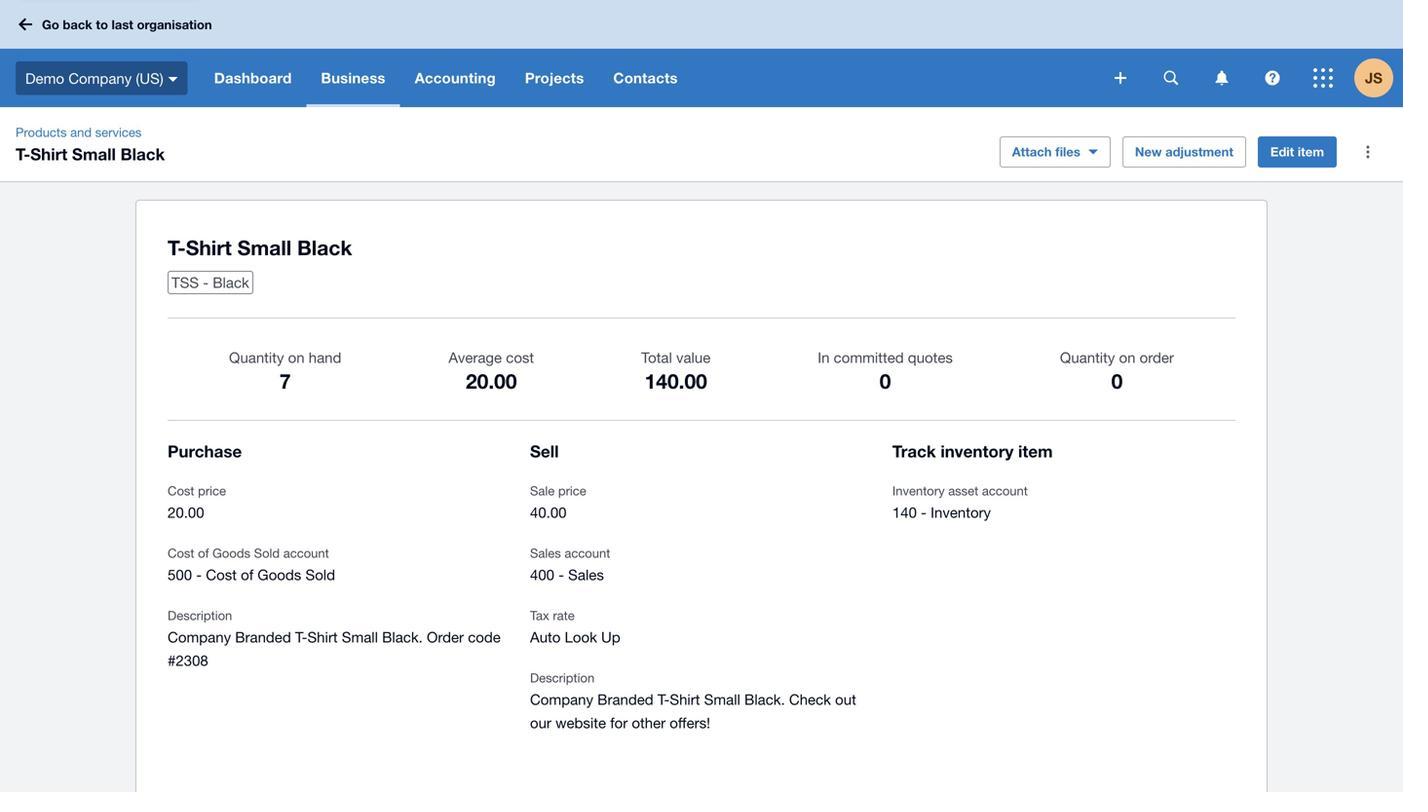 Task type: describe. For each thing, give the bounding box(es) containing it.
demo company (us) button
[[0, 49, 200, 107]]

new
[[1135, 144, 1162, 159]]

- inside cost of goods sold account 500 - cost of goods sold
[[196, 566, 202, 583]]

0 vertical spatial sold
[[254, 546, 280, 561]]

400
[[530, 566, 555, 583]]

go back to last organisation link
[[12, 7, 224, 42]]

offers!
[[670, 714, 711, 732]]

small for products and services t-shirt small black
[[72, 144, 116, 164]]

products and services t-shirt small black
[[16, 125, 165, 164]]

2 horizontal spatial black
[[297, 235, 352, 260]]

contacts
[[614, 69, 678, 87]]

small up tss - black
[[237, 235, 292, 260]]

t- for description company branded t-shirt small black.  check out our website for other offers!
[[658, 691, 670, 708]]

1 horizontal spatial black
[[213, 274, 249, 291]]

1 horizontal spatial goods
[[258, 566, 301, 583]]

quantity for 0
[[1060, 349, 1115, 366]]

1 vertical spatial sales
[[568, 566, 604, 583]]

inventory asset account 140 - inventory
[[893, 483, 1028, 521]]

account inside inventory asset account 140 - inventory
[[982, 483, 1028, 499]]

500
[[168, 566, 192, 583]]

projects button
[[511, 49, 599, 107]]

accounting
[[415, 69, 496, 87]]

item inside 'button'
[[1298, 144, 1325, 159]]

1 horizontal spatial svg image
[[1216, 71, 1229, 85]]

total
[[642, 349, 672, 366]]

accounting button
[[400, 49, 511, 107]]

business
[[321, 69, 386, 87]]

code
[[468, 629, 501, 646]]

1 horizontal spatial of
[[241, 566, 254, 583]]

(us)
[[136, 69, 163, 87]]

track
[[893, 442, 936, 461]]

products
[[16, 125, 67, 140]]

committed
[[834, 349, 904, 366]]

new adjustment button
[[1123, 136, 1247, 168]]

140
[[893, 504, 917, 521]]

description for #2308
[[168, 608, 232, 623]]

0 for quantity on order 0
[[1112, 369, 1123, 393]]

attach files
[[1013, 144, 1081, 159]]

0 vertical spatial inventory
[[893, 483, 945, 499]]

organisation
[[137, 17, 212, 32]]

tss
[[172, 274, 199, 291]]

tss - black
[[172, 274, 249, 291]]

hand
[[309, 349, 342, 366]]

sale price 40.00
[[530, 483, 587, 521]]

cost
[[506, 349, 534, 366]]

price for 20.00
[[198, 483, 226, 499]]

sell
[[530, 442, 559, 461]]

- right tss
[[203, 274, 209, 291]]

on for 7
[[288, 349, 305, 366]]

0 horizontal spatial item
[[1019, 442, 1053, 461]]

other
[[632, 714, 666, 732]]

t- for products and services t-shirt small black
[[16, 144, 30, 164]]

website
[[556, 714, 606, 732]]

quantity on order 0
[[1060, 349, 1174, 393]]

0 horizontal spatial of
[[198, 546, 209, 561]]

tax
[[530, 608, 549, 623]]

js
[[1366, 69, 1383, 87]]

cost of goods sold account 500 - cost of goods sold
[[168, 546, 335, 583]]

branded for our
[[598, 691, 654, 708]]

go back to last organisation
[[42, 17, 212, 32]]

cost price 20.00
[[168, 483, 226, 521]]

last
[[112, 17, 133, 32]]

out
[[835, 691, 857, 708]]

attach files button
[[1000, 136, 1111, 168]]

on for 0
[[1119, 349, 1136, 366]]

adjustment
[[1166, 144, 1234, 159]]

cost for 20.00
[[168, 483, 194, 499]]

company for demo company (us)
[[68, 69, 132, 87]]

value
[[676, 349, 711, 366]]

edit item
[[1271, 144, 1325, 159]]

dashboard link
[[200, 49, 306, 107]]

cost for goods
[[168, 546, 194, 561]]

in committed quotes 0
[[818, 349, 953, 393]]

up
[[601, 629, 621, 646]]

#2308
[[168, 652, 208, 669]]

files
[[1056, 144, 1081, 159]]

inventory
[[941, 442, 1014, 461]]

back
[[63, 17, 92, 32]]

20.00 for cost price 20.00
[[168, 504, 204, 521]]

t- up tss
[[168, 235, 186, 260]]

edit
[[1271, 144, 1295, 159]]

account inside cost of goods sold account 500 - cost of goods sold
[[283, 546, 329, 561]]

price for 40.00
[[558, 483, 587, 499]]

order
[[427, 629, 464, 646]]

tax rate auto look up
[[530, 608, 621, 646]]

sale
[[530, 483, 555, 499]]

sales account 400 - sales
[[530, 546, 610, 583]]

js button
[[1355, 49, 1404, 107]]

our
[[530, 714, 552, 732]]

for
[[610, 714, 628, 732]]



Task type: locate. For each thing, give the bounding box(es) containing it.
cost up 500 on the bottom left
[[168, 546, 194, 561]]

item right edit
[[1298, 144, 1325, 159]]

0 vertical spatial item
[[1298, 144, 1325, 159]]

20.00 inside cost price 20.00
[[168, 504, 204, 521]]

branded up for in the bottom of the page
[[598, 691, 654, 708]]

0 horizontal spatial account
[[283, 546, 329, 561]]

2 horizontal spatial company
[[530, 691, 594, 708]]

shirt for products and services t-shirt small black
[[30, 144, 67, 164]]

20.00 down average
[[466, 369, 517, 393]]

20.00 inside average cost 20.00
[[466, 369, 517, 393]]

0 vertical spatial company
[[68, 69, 132, 87]]

company up #2308
[[168, 629, 231, 646]]

order
[[1140, 349, 1174, 366]]

1 vertical spatial goods
[[258, 566, 301, 583]]

-
[[203, 274, 209, 291], [921, 504, 927, 521], [196, 566, 202, 583], [559, 566, 564, 583]]

black
[[120, 144, 165, 164], [297, 235, 352, 260], [213, 274, 249, 291]]

1 horizontal spatial price
[[558, 483, 587, 499]]

quantity up 7
[[229, 349, 284, 366]]

1 horizontal spatial quantity
[[1060, 349, 1115, 366]]

1 vertical spatial inventory
[[931, 504, 991, 521]]

quantity for 7
[[229, 349, 284, 366]]

item
[[1298, 144, 1325, 159], [1019, 442, 1053, 461]]

on inside quantity on order 0
[[1119, 349, 1136, 366]]

0 vertical spatial cost
[[168, 483, 194, 499]]

t- inside description company branded t-shirt small black.  check out our website for other offers!
[[658, 691, 670, 708]]

0 vertical spatial black
[[120, 144, 165, 164]]

company inside description company branded t-shirt small black.  order code #2308
[[168, 629, 231, 646]]

1 price from the left
[[198, 483, 226, 499]]

cost down purchase
[[168, 483, 194, 499]]

branded for #2308
[[235, 629, 291, 646]]

shirt for description company branded t-shirt small black.  check out our website for other offers!
[[670, 691, 700, 708]]

1 vertical spatial 20.00
[[168, 504, 204, 521]]

0 vertical spatial black.
[[382, 629, 423, 646]]

branded down cost of goods sold account 500 - cost of goods sold
[[235, 629, 291, 646]]

black. inside description company branded t-shirt small black.  order code #2308
[[382, 629, 423, 646]]

1 horizontal spatial branded
[[598, 691, 654, 708]]

svg image left go
[[19, 18, 32, 31]]

goods down cost price 20.00 at the left bottom
[[213, 546, 251, 561]]

average cost 20.00
[[449, 349, 534, 393]]

branded inside description company branded t-shirt small black.  check out our website for other offers!
[[598, 691, 654, 708]]

1 vertical spatial item
[[1019, 442, 1053, 461]]

quantity inside quantity on order 0
[[1060, 349, 1115, 366]]

0 horizontal spatial branded
[[235, 629, 291, 646]]

1 horizontal spatial item
[[1298, 144, 1325, 159]]

inventory
[[893, 483, 945, 499], [931, 504, 991, 521]]

shirt
[[30, 144, 67, 164], [186, 235, 232, 260], [307, 629, 338, 646], [670, 691, 700, 708]]

and
[[70, 125, 92, 140]]

140.00
[[645, 369, 707, 393]]

sales right 400
[[568, 566, 604, 583]]

business button
[[306, 49, 400, 107]]

t- down products
[[16, 144, 30, 164]]

on inside quantity on hand 7
[[288, 349, 305, 366]]

t- for description company branded t-shirt small black.  order code #2308
[[295, 629, 307, 646]]

t- inside description company branded t-shirt small black.  order code #2308
[[295, 629, 307, 646]]

black. inside description company branded t-shirt small black.  check out our website for other offers!
[[745, 691, 785, 708]]

2 price from the left
[[558, 483, 587, 499]]

0 inside quantity on order 0
[[1112, 369, 1123, 393]]

1 horizontal spatial account
[[565, 546, 610, 561]]

inventory up 140
[[893, 483, 945, 499]]

to
[[96, 17, 108, 32]]

description
[[168, 608, 232, 623], [530, 671, 595, 686]]

0 horizontal spatial sold
[[254, 546, 280, 561]]

2 horizontal spatial account
[[982, 483, 1028, 499]]

cost inside cost price 20.00
[[168, 483, 194, 499]]

2 0 from the left
[[1112, 369, 1123, 393]]

1 horizontal spatial description
[[530, 671, 595, 686]]

0 horizontal spatial black
[[120, 144, 165, 164]]

account down 40.00
[[565, 546, 610, 561]]

2 vertical spatial cost
[[206, 566, 237, 583]]

1 horizontal spatial 0
[[1112, 369, 1123, 393]]

description company branded t-shirt small black.  order code #2308
[[168, 608, 501, 669]]

black.
[[382, 629, 423, 646], [745, 691, 785, 708]]

demo company (us)
[[25, 69, 163, 87]]

1 horizontal spatial black.
[[745, 691, 785, 708]]

price
[[198, 483, 226, 499], [558, 483, 587, 499]]

svg image inside the go back to last organisation link
[[19, 18, 32, 31]]

t- up other
[[658, 691, 670, 708]]

contacts button
[[599, 49, 693, 107]]

shirt for description company branded t-shirt small black.  order code #2308
[[307, 629, 338, 646]]

- right 500 on the bottom left
[[196, 566, 202, 583]]

1 vertical spatial black.
[[745, 691, 785, 708]]

0 horizontal spatial svg image
[[19, 18, 32, 31]]

quantity inside quantity on hand 7
[[229, 349, 284, 366]]

- inside inventory asset account 140 - inventory
[[921, 504, 927, 521]]

40.00
[[530, 504, 567, 521]]

dashboard
[[214, 69, 292, 87]]

0 vertical spatial goods
[[213, 546, 251, 561]]

company
[[68, 69, 132, 87], [168, 629, 231, 646], [530, 691, 594, 708]]

edit item button
[[1258, 136, 1337, 168]]

branded inside description company branded t-shirt small black.  order code #2308
[[235, 629, 291, 646]]

small
[[72, 144, 116, 164], [237, 235, 292, 260], [342, 629, 378, 646], [704, 691, 741, 708]]

on
[[288, 349, 305, 366], [1119, 349, 1136, 366]]

cost
[[168, 483, 194, 499], [168, 546, 194, 561], [206, 566, 237, 583]]

price inside cost price 20.00
[[198, 483, 226, 499]]

auto
[[530, 629, 561, 646]]

quantity left the order
[[1060, 349, 1115, 366]]

1 vertical spatial svg image
[[1216, 71, 1229, 85]]

small inside description company branded t-shirt small black.  check out our website for other offers!
[[704, 691, 741, 708]]

t- down cost of goods sold account 500 - cost of goods sold
[[295, 629, 307, 646]]

banner
[[0, 0, 1404, 107]]

2 vertical spatial company
[[530, 691, 594, 708]]

0 horizontal spatial 20.00
[[168, 504, 204, 521]]

1 vertical spatial of
[[241, 566, 254, 583]]

new adjustment
[[1135, 144, 1234, 159]]

company inside demo company (us) popup button
[[68, 69, 132, 87]]

inventory down asset
[[931, 504, 991, 521]]

products and services link
[[8, 123, 149, 142]]

banner containing dashboard
[[0, 0, 1404, 107]]

price right sale
[[558, 483, 587, 499]]

2 quantity from the left
[[1060, 349, 1115, 366]]

on up 7
[[288, 349, 305, 366]]

black. left order
[[382, 629, 423, 646]]

average
[[449, 349, 502, 366]]

company for description company branded t-shirt small black.  check out our website for other offers!
[[530, 691, 594, 708]]

0 vertical spatial 20.00
[[466, 369, 517, 393]]

0 horizontal spatial company
[[68, 69, 132, 87]]

0 for in committed quotes 0
[[880, 369, 891, 393]]

0 vertical spatial svg image
[[19, 18, 32, 31]]

- inside "sales account 400 - sales"
[[559, 566, 564, 583]]

2 on from the left
[[1119, 349, 1136, 366]]

cost right 500 on the bottom left
[[206, 566, 237, 583]]

small down and
[[72, 144, 116, 164]]

1 horizontal spatial company
[[168, 629, 231, 646]]

services
[[95, 125, 142, 140]]

company inside description company branded t-shirt small black.  check out our website for other offers!
[[530, 691, 594, 708]]

black inside the products and services t-shirt small black
[[120, 144, 165, 164]]

0 horizontal spatial quantity
[[229, 349, 284, 366]]

small left order
[[342, 629, 378, 646]]

asset
[[949, 483, 979, 499]]

0 horizontal spatial description
[[168, 608, 232, 623]]

t-shirt small black
[[168, 235, 352, 260]]

1 vertical spatial cost
[[168, 546, 194, 561]]

shirt inside description company branded t-shirt small black.  order code #2308
[[307, 629, 338, 646]]

description company branded t-shirt small black.  check out our website for other offers!
[[530, 671, 857, 732]]

1 0 from the left
[[880, 369, 891, 393]]

on left the order
[[1119, 349, 1136, 366]]

0 vertical spatial sales
[[530, 546, 561, 561]]

0 horizontal spatial price
[[198, 483, 226, 499]]

0
[[880, 369, 891, 393], [1112, 369, 1123, 393]]

- right 400
[[559, 566, 564, 583]]

company left (us)
[[68, 69, 132, 87]]

1 vertical spatial company
[[168, 629, 231, 646]]

in
[[818, 349, 830, 366]]

svg image
[[1314, 68, 1333, 88], [1164, 71, 1179, 85], [1266, 71, 1280, 85], [1115, 72, 1127, 84], [168, 77, 178, 82]]

0 inside in committed quotes 0
[[880, 369, 891, 393]]

sold
[[254, 546, 280, 561], [306, 566, 335, 583]]

quantity
[[229, 349, 284, 366], [1060, 349, 1115, 366]]

quotes
[[908, 349, 953, 366]]

small inside the products and services t-shirt small black
[[72, 144, 116, 164]]

track inventory item
[[893, 442, 1053, 461]]

rate
[[553, 608, 575, 623]]

company up website
[[530, 691, 594, 708]]

20.00 up 500 on the bottom left
[[168, 504, 204, 521]]

description down 'auto'
[[530, 671, 595, 686]]

description inside description company branded t-shirt small black.  order code #2308
[[168, 608, 232, 623]]

1 vertical spatial sold
[[306, 566, 335, 583]]

20.00 for average cost 20.00
[[466, 369, 517, 393]]

small up offers!
[[704, 691, 741, 708]]

description down 500 on the bottom left
[[168, 608, 232, 623]]

svg image
[[19, 18, 32, 31], [1216, 71, 1229, 85]]

look
[[565, 629, 597, 646]]

0 vertical spatial branded
[[235, 629, 291, 646]]

1 on from the left
[[288, 349, 305, 366]]

20.00
[[466, 369, 517, 393], [168, 504, 204, 521]]

small for description company branded t-shirt small black.  order code #2308
[[342, 629, 378, 646]]

1 horizontal spatial 20.00
[[466, 369, 517, 393]]

1 vertical spatial black
[[297, 235, 352, 260]]

1 vertical spatial branded
[[598, 691, 654, 708]]

demo
[[25, 69, 64, 87]]

1 horizontal spatial sales
[[568, 566, 604, 583]]

0 vertical spatial of
[[198, 546, 209, 561]]

account up description company branded t-shirt small black.  order code #2308
[[283, 546, 329, 561]]

black. for check
[[745, 691, 785, 708]]

0 horizontal spatial sales
[[530, 546, 561, 561]]

price inside sale price 40.00
[[558, 483, 587, 499]]

price down purchase
[[198, 483, 226, 499]]

sales up 400
[[530, 546, 561, 561]]

description for our
[[530, 671, 595, 686]]

more actions image
[[1349, 133, 1388, 172]]

shirt inside the products and services t-shirt small black
[[30, 144, 67, 164]]

1 horizontal spatial on
[[1119, 349, 1136, 366]]

1 vertical spatial description
[[530, 671, 595, 686]]

branded
[[235, 629, 291, 646], [598, 691, 654, 708]]

purchase
[[168, 442, 242, 461]]

t- inside the products and services t-shirt small black
[[16, 144, 30, 164]]

small inside description company branded t-shirt small black.  order code #2308
[[342, 629, 378, 646]]

svg image up "adjustment"
[[1216, 71, 1229, 85]]

1 quantity from the left
[[229, 349, 284, 366]]

account right asset
[[982, 483, 1028, 499]]

- right 140
[[921, 504, 927, 521]]

of down cost price 20.00 at the left bottom
[[198, 546, 209, 561]]

check
[[789, 691, 831, 708]]

total value 140.00
[[642, 349, 711, 393]]

0 horizontal spatial 0
[[880, 369, 891, 393]]

7
[[280, 369, 291, 393]]

0 horizontal spatial on
[[288, 349, 305, 366]]

company for description company branded t-shirt small black.  order code #2308
[[168, 629, 231, 646]]

projects
[[525, 69, 584, 87]]

svg image inside demo company (us) popup button
[[168, 77, 178, 82]]

small for description company branded t-shirt small black.  check out our website for other offers!
[[704, 691, 741, 708]]

item right the inventory
[[1019, 442, 1053, 461]]

1 horizontal spatial sold
[[306, 566, 335, 583]]

of
[[198, 546, 209, 561], [241, 566, 254, 583]]

black. for order
[[382, 629, 423, 646]]

go
[[42, 17, 59, 32]]

account inside "sales account 400 - sales"
[[565, 546, 610, 561]]

0 horizontal spatial goods
[[213, 546, 251, 561]]

shirt inside description company branded t-shirt small black.  check out our website for other offers!
[[670, 691, 700, 708]]

quantity on hand 7
[[229, 349, 342, 393]]

2 vertical spatial black
[[213, 274, 249, 291]]

black. left the check
[[745, 691, 785, 708]]

goods up description company branded t-shirt small black.  order code #2308
[[258, 566, 301, 583]]

attach
[[1013, 144, 1052, 159]]

sales
[[530, 546, 561, 561], [568, 566, 604, 583]]

description inside description company branded t-shirt small black.  check out our website for other offers!
[[530, 671, 595, 686]]

0 vertical spatial description
[[168, 608, 232, 623]]

of right 500 on the bottom left
[[241, 566, 254, 583]]

0 horizontal spatial black.
[[382, 629, 423, 646]]



Task type: vqa. For each thing, say whether or not it's contained in the screenshot.
"DEFAULTS" related to Sales defaults
no



